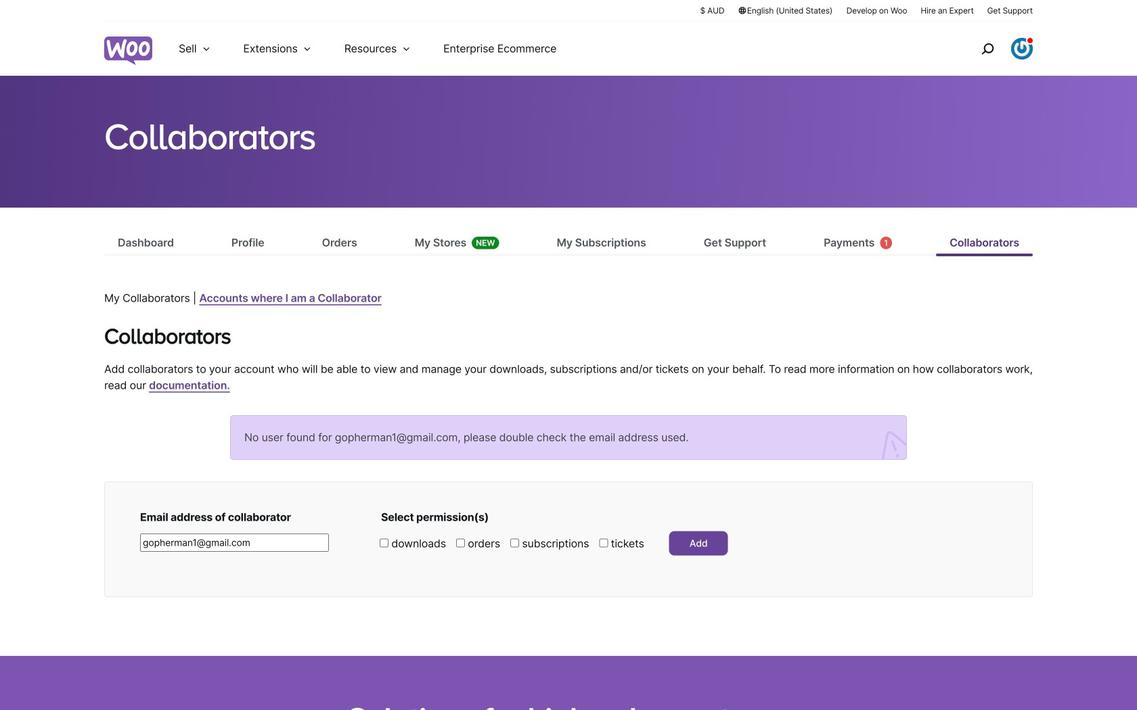 Task type: locate. For each thing, give the bounding box(es) containing it.
None checkbox
[[380, 539, 389, 548], [510, 539, 519, 548], [380, 539, 389, 548], [510, 539, 519, 548]]

open account menu image
[[1011, 38, 1033, 60]]

None checkbox
[[456, 539, 465, 548], [599, 539, 608, 548], [456, 539, 465, 548], [599, 539, 608, 548]]



Task type: describe. For each thing, give the bounding box(es) containing it.
search image
[[977, 38, 998, 60]]

service navigation menu element
[[952, 27, 1033, 71]]



Task type: vqa. For each thing, say whether or not it's contained in the screenshot.
Open account menu image on the top right
yes



